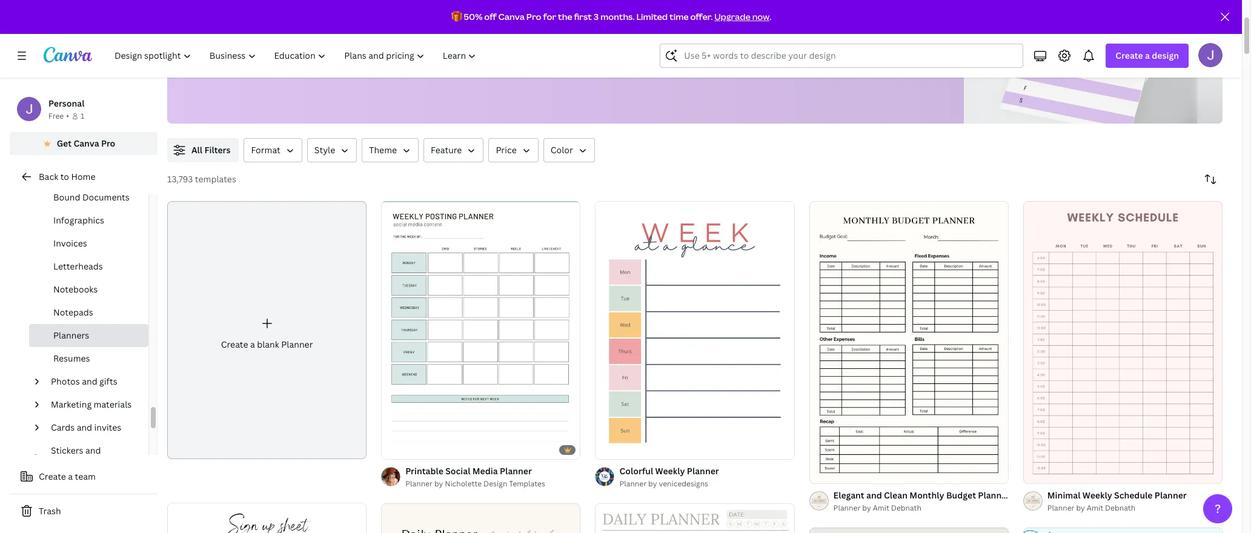Task type: locate. For each thing, give the bounding box(es) containing it.
by down printable
[[434, 479, 443, 489]]

0 horizontal spatial pro
[[101, 138, 115, 149]]

by down colorful weekly planner link
[[649, 479, 657, 489]]

0 vertical spatial for
[[543, 11, 556, 22]]

color button
[[543, 138, 595, 162]]

templates down filters
[[195, 173, 236, 185]]

by inside elegant and clean monthly budget planner sheet planner by amit debnath
[[863, 503, 871, 513]]

get canva pro
[[57, 138, 115, 149]]

templates down off
[[490, 30, 537, 43]]

minimal weekly schedule planner link
[[1048, 489, 1187, 502]]

debnath inside elegant and clean monthly budget planner sheet planner by amit debnath
[[891, 503, 922, 513]]

debnath down minimal weekly schedule planner 'link'
[[1105, 503, 1136, 513]]

marketing materials
[[51, 399, 132, 410]]

0 horizontal spatial weekly
[[655, 466, 685, 477]]

-
[[277, 45, 281, 59]]

organized)
[[269, 30, 318, 43]]

planner by amit debnath link down the schedule
[[1048, 502, 1187, 514]]

get
[[187, 30, 203, 43], [57, 138, 72, 149]]

1 horizontal spatial weekly
[[1083, 489, 1113, 501]]

planner by amit debnath link
[[834, 502, 1009, 514], [1048, 502, 1187, 514]]

0 horizontal spatial debnath
[[891, 503, 922, 513]]

debnath down clean
[[891, 503, 922, 513]]

1 horizontal spatial pro
[[527, 11, 542, 22]]

top level navigation element
[[107, 44, 487, 68]]

and inside button
[[77, 422, 92, 433]]

1
[[81, 111, 84, 121]]

pro inside the get canva pro button
[[101, 138, 115, 149]]

planner down elegant
[[834, 503, 861, 513]]

2 planner templates image from the left
[[1000, 0, 1173, 135]]

planner
[[281, 339, 313, 350], [500, 466, 532, 477], [687, 466, 719, 477], [406, 479, 433, 489], [620, 479, 647, 489], [978, 489, 1010, 501], [1155, 489, 1187, 501], [834, 503, 861, 513], [1048, 503, 1075, 513]]

invites
[[94, 422, 121, 433]]

for inside get creative (and organized) with customized, printable planners templates for your personal and professional needs - free to edit on canva.
[[539, 30, 553, 43]]

1 vertical spatial canva
[[74, 138, 99, 149]]

create left design
[[1116, 50, 1143, 61]]

amit down clean
[[873, 503, 890, 513]]

weekly
[[655, 466, 685, 477], [1083, 489, 1113, 501]]

letterheads
[[53, 261, 103, 272]]

0 horizontal spatial templates
[[195, 173, 236, 185]]

create inside button
[[39, 471, 66, 482]]

and for elegant and clean monthly budget planner sheet planner by amit debnath
[[867, 489, 882, 501]]

2 vertical spatial a
[[68, 471, 73, 482]]

letterheads link
[[29, 255, 148, 278]]

1 amit from the left
[[873, 503, 890, 513]]

filters
[[204, 144, 231, 156]]

1 vertical spatial create
[[221, 339, 248, 350]]

1 horizontal spatial debnath
[[1105, 503, 1136, 513]]

1 vertical spatial templates
[[195, 173, 236, 185]]

planner by amit debnath link down monthly
[[834, 502, 1009, 514]]

off
[[484, 11, 497, 22]]

1 planner by amit debnath link from the left
[[834, 502, 1009, 514]]

1 vertical spatial weekly
[[1083, 489, 1113, 501]]

for left your
[[539, 30, 553, 43]]

None search field
[[660, 44, 1024, 68]]

0 horizontal spatial amit
[[873, 503, 890, 513]]

social
[[446, 466, 471, 477]]

planner inside create a blank planner element
[[281, 339, 313, 350]]

and down cards and invites button on the bottom left of the page
[[85, 445, 101, 456]]

and right cards
[[77, 422, 92, 433]]

notepads
[[53, 307, 93, 318]]

get up professional
[[187, 30, 203, 43]]

planner up the venicedesigns
[[687, 466, 719, 477]]

2 horizontal spatial create
[[1116, 50, 1143, 61]]

planner down minimal
[[1048, 503, 1075, 513]]

by down elegant
[[863, 503, 871, 513]]

trash link
[[10, 499, 158, 524]]

canva right off
[[498, 11, 525, 22]]

planner right blank
[[281, 339, 313, 350]]

2 planner by amit debnath link from the left
[[1048, 502, 1187, 514]]

13,793 templates
[[167, 173, 236, 185]]

0 horizontal spatial planner by amit debnath link
[[834, 502, 1009, 514]]

packaging
[[51, 458, 92, 470]]

0 vertical spatial templates
[[490, 30, 537, 43]]

venicedesigns
[[659, 479, 709, 489]]

0 vertical spatial a
[[1145, 50, 1150, 61]]

get inside get creative (and organized) with customized, printable planners templates for your personal and professional needs - free to edit on canva.
[[187, 30, 203, 43]]

and inside elegant and clean monthly budget planner sheet planner by amit debnath
[[867, 489, 882, 501]]

team
[[75, 471, 96, 482]]

to left edit
[[305, 45, 315, 59]]

weekly up planner by venicedesigns link
[[655, 466, 685, 477]]

a left design
[[1145, 50, 1150, 61]]

pro up back to home link
[[101, 138, 115, 149]]

and down the months.
[[623, 30, 640, 43]]

offer.
[[691, 11, 713, 22]]

weekly inside "minimal weekly schedule planner planner by amit debnath"
[[1083, 489, 1113, 501]]

1 vertical spatial pro
[[101, 138, 115, 149]]

0 horizontal spatial canva
[[74, 138, 99, 149]]

0 vertical spatial create
[[1116, 50, 1143, 61]]

Search search field
[[684, 44, 1016, 67]]

style
[[314, 144, 335, 156]]

1 horizontal spatial get
[[187, 30, 203, 43]]

clean
[[884, 489, 908, 501]]

planner by nicholette design templates link
[[406, 478, 545, 490]]

2 horizontal spatial a
[[1145, 50, 1150, 61]]

with
[[320, 30, 340, 43]]

planner up the 'templates'
[[500, 466, 532, 477]]

printable
[[406, 466, 444, 477]]

all filters button
[[167, 138, 239, 162]]

weekly inside colorful weekly planner planner by venicedesigns
[[655, 466, 685, 477]]

and for cards and invites
[[77, 422, 92, 433]]

debnath inside "minimal weekly schedule planner planner by amit debnath"
[[1105, 503, 1136, 513]]

theme button
[[362, 138, 419, 162]]

theme
[[369, 144, 397, 156]]

create
[[1116, 50, 1143, 61], [221, 339, 248, 350], [39, 471, 66, 482]]

1 vertical spatial a
[[250, 339, 255, 350]]

canva
[[498, 11, 525, 22], [74, 138, 99, 149]]

0 horizontal spatial get
[[57, 138, 72, 149]]

professional
[[187, 45, 245, 59]]

and inside button
[[82, 376, 97, 387]]

0 vertical spatial to
[[305, 45, 315, 59]]

1 horizontal spatial templates
[[490, 30, 537, 43]]

0 vertical spatial pro
[[527, 11, 542, 22]]

a left blank
[[250, 339, 255, 350]]

0 horizontal spatial create
[[39, 471, 66, 482]]

debnath
[[891, 503, 922, 513], [1105, 503, 1136, 513]]

1 horizontal spatial amit
[[1087, 503, 1104, 513]]

a down packaging
[[68, 471, 73, 482]]

design
[[484, 479, 507, 489]]

1 vertical spatial for
[[539, 30, 553, 43]]

weekly right minimal
[[1083, 489, 1113, 501]]

bound documents link
[[29, 186, 148, 209]]

planner right the schedule
[[1155, 489, 1187, 501]]

3
[[594, 11, 599, 22]]

to inside get creative (and organized) with customized, printable planners templates for your personal and professional needs - free to edit on canva.
[[305, 45, 315, 59]]

0 vertical spatial canva
[[498, 11, 525, 22]]

first
[[574, 11, 592, 22]]

elegant and clean monthly budget planner sheet planner by amit debnath
[[834, 489, 1036, 513]]

printable
[[401, 30, 444, 43]]

0 horizontal spatial a
[[68, 471, 73, 482]]

amit down minimal weekly schedule planner 'link'
[[1087, 503, 1104, 513]]

feature button
[[424, 138, 484, 162]]

a for design
[[1145, 50, 1150, 61]]

for
[[543, 11, 556, 22], [539, 30, 553, 43]]

cards and invites
[[51, 422, 121, 433]]

get for get creative (and organized) with customized, printable planners templates for your personal and professional needs - free to edit on canva.
[[187, 30, 203, 43]]

marketing materials button
[[46, 393, 141, 416]]

stickers and packaging
[[51, 445, 101, 470]]

2 debnath from the left
[[1105, 503, 1136, 513]]

canva inside the get canva pro button
[[74, 138, 99, 149]]

and left clean
[[867, 489, 882, 501]]

Sort by button
[[1199, 167, 1223, 192]]

get inside button
[[57, 138, 72, 149]]

1 horizontal spatial planner by amit debnath link
[[1048, 502, 1187, 514]]

planner templates image
[[964, 0, 1223, 124], [1000, 0, 1173, 135]]

personal
[[579, 30, 620, 43]]

weekly for minimal
[[1083, 489, 1113, 501]]

and
[[623, 30, 640, 43], [82, 376, 97, 387], [77, 422, 92, 433], [85, 445, 101, 456], [867, 489, 882, 501]]

pro
[[527, 11, 542, 22], [101, 138, 115, 149]]

planner down colorful
[[620, 479, 647, 489]]

create down packaging
[[39, 471, 66, 482]]

trash
[[39, 505, 61, 517]]

sheet
[[1012, 489, 1036, 501]]

pro left the the
[[527, 11, 542, 22]]

0 vertical spatial get
[[187, 30, 203, 43]]

1 horizontal spatial canva
[[498, 11, 525, 22]]

canva down 1
[[74, 138, 99, 149]]

white elegant customizable & printable daily planner image
[[595, 504, 795, 533]]

get down •
[[57, 138, 72, 149]]

.
[[770, 11, 772, 22]]

a for team
[[68, 471, 73, 482]]

elegant and clean monthly budget planner sheet image
[[809, 201, 1009, 483]]

create a blank planner link
[[167, 201, 367, 459]]

colorful weekly planner link
[[620, 465, 719, 478]]

create inside dropdown button
[[1116, 50, 1143, 61]]

by
[[434, 479, 443, 489], [649, 479, 657, 489], [863, 503, 871, 513], [1077, 503, 1085, 513]]

create left blank
[[221, 339, 248, 350]]

notebooks link
[[29, 278, 148, 301]]

0 horizontal spatial to
[[60, 171, 69, 182]]

2 amit from the left
[[1087, 503, 1104, 513]]

elegant
[[834, 489, 865, 501]]

back
[[39, 171, 58, 182]]

by inside colorful weekly planner planner by venicedesigns
[[649, 479, 657, 489]]

free
[[284, 45, 302, 59]]

marketing
[[51, 399, 92, 410]]

1 horizontal spatial create
[[221, 339, 248, 350]]

by down minimal
[[1077, 503, 1085, 513]]

color
[[551, 144, 573, 156]]

for left the the
[[543, 11, 556, 22]]

a for blank
[[250, 339, 255, 350]]

personal
[[48, 98, 84, 109]]

templates
[[490, 30, 537, 43], [195, 173, 236, 185]]

1 vertical spatial get
[[57, 138, 72, 149]]

a inside dropdown button
[[1145, 50, 1150, 61]]

1 horizontal spatial a
[[250, 339, 255, 350]]

1 debnath from the left
[[891, 503, 922, 513]]

create for create a team
[[39, 471, 66, 482]]

2 vertical spatial create
[[39, 471, 66, 482]]

and inside stickers and packaging
[[85, 445, 101, 456]]

0 vertical spatial weekly
[[655, 466, 685, 477]]

a inside button
[[68, 471, 73, 482]]

1 horizontal spatial to
[[305, 45, 315, 59]]

planner down printable
[[406, 479, 433, 489]]

to right back
[[60, 171, 69, 182]]

and left gifts
[[82, 376, 97, 387]]

and for photos and gifts
[[82, 376, 97, 387]]

planner by amit debnath link for clean
[[834, 502, 1009, 514]]



Task type: vqa. For each thing, say whether or not it's contained in the screenshot.
Share Via Email, Publish To Social Media, Or Upload To Your Website.
no



Task type: describe. For each thing, give the bounding box(es) containing it.
get for get canva pro
[[57, 138, 72, 149]]

create a design button
[[1106, 44, 1189, 68]]

planner by venicedesigns link
[[620, 478, 719, 490]]

needs
[[247, 45, 275, 59]]

all
[[192, 144, 202, 156]]

photos
[[51, 376, 80, 387]]

back to home
[[39, 171, 95, 182]]

free
[[48, 111, 64, 121]]

invoices link
[[29, 232, 148, 255]]

black & beige monthly calendar lined planner image
[[809, 528, 1009, 533]]

create a blank planner element
[[167, 201, 367, 459]]

documents
[[82, 192, 130, 203]]

get canva pro button
[[10, 132, 158, 155]]

amit inside "minimal weekly schedule planner planner by amit debnath"
[[1087, 503, 1104, 513]]

media
[[473, 466, 498, 477]]

the
[[558, 11, 572, 22]]

customized,
[[343, 30, 399, 43]]

monthly
[[910, 489, 945, 501]]

price
[[496, 144, 517, 156]]

templates inside get creative (and organized) with customized, printable planners templates for your personal and professional needs - free to edit on canva.
[[490, 30, 537, 43]]

your
[[556, 30, 577, 43]]

nicholette
[[445, 479, 482, 489]]

create a team button
[[10, 465, 158, 489]]

colorful weekly planner image
[[595, 201, 795, 459]]

planners
[[447, 30, 488, 43]]

elegant and clean monthly budget planner sheet link
[[834, 489, 1036, 502]]

feature
[[431, 144, 462, 156]]

resumes link
[[29, 347, 148, 370]]

1 planner templates image from the left
[[964, 0, 1223, 124]]

white minimalist sign up sheet planner image
[[167, 503, 367, 533]]

time
[[670, 11, 689, 22]]

planners
[[53, 330, 89, 341]]

minimal weekly schedule planner planner by amit debnath
[[1048, 489, 1187, 513]]

minimal
[[1048, 489, 1081, 501]]

bound documents
[[53, 192, 130, 203]]

blank
[[257, 339, 279, 350]]

by inside printable social media planner planner by nicholette design templates
[[434, 479, 443, 489]]

upgrade now button
[[715, 11, 770, 22]]

creative
[[206, 30, 244, 43]]

budget
[[947, 489, 976, 501]]

infographics
[[53, 215, 104, 226]]

by inside "minimal weekly schedule planner planner by amit debnath"
[[1077, 503, 1085, 513]]

printable social media planner planner by nicholette design templates
[[406, 466, 545, 489]]

stickers and packaging button
[[46, 439, 141, 476]]

create a design
[[1116, 50, 1179, 61]]

printable social media planner image
[[381, 201, 581, 459]]

invoices
[[53, 238, 87, 249]]

home
[[71, 171, 95, 182]]

format
[[251, 144, 281, 156]]

all filters
[[192, 144, 231, 156]]

colorful
[[620, 466, 653, 477]]

gifts
[[99, 376, 117, 387]]

limited
[[637, 11, 668, 22]]

format button
[[244, 138, 302, 162]]

notebooks
[[53, 284, 98, 295]]

infographics link
[[29, 209, 148, 232]]

create a team
[[39, 471, 96, 482]]

amit inside elegant and clean monthly budget planner sheet planner by amit debnath
[[873, 503, 890, 513]]

and inside get creative (and organized) with customized, printable planners templates for your personal and professional needs - free to edit on canva.
[[623, 30, 640, 43]]

stickers
[[51, 445, 83, 456]]

jacob simon image
[[1199, 43, 1223, 67]]

1 vertical spatial to
[[60, 171, 69, 182]]

materials
[[94, 399, 132, 410]]

free •
[[48, 111, 69, 121]]

planner by amit debnath link for schedule
[[1048, 502, 1187, 514]]

and for stickers and packaging
[[85, 445, 101, 456]]

•
[[66, 111, 69, 121]]

13,793
[[167, 173, 193, 185]]

price button
[[489, 138, 539, 162]]

create for create a design
[[1116, 50, 1143, 61]]

50%
[[464, 11, 483, 22]]

beige minimalist daily planner image
[[381, 504, 581, 533]]

resumes
[[53, 353, 90, 364]]

cards
[[51, 422, 75, 433]]

schedule
[[1115, 489, 1153, 501]]

minimal weekly schedule planner image
[[1023, 201, 1223, 483]]

create for create a blank planner
[[221, 339, 248, 350]]

months.
[[601, 11, 635, 22]]

photos and gifts
[[51, 376, 117, 387]]

🎁 50% off canva pro for the first 3 months. limited time offer. upgrade now .
[[451, 11, 772, 22]]

edit
[[317, 45, 335, 59]]

templates
[[509, 479, 545, 489]]

canva.
[[352, 45, 384, 59]]

photos and gifts button
[[46, 370, 141, 393]]

planner left sheet
[[978, 489, 1010, 501]]

design
[[1152, 50, 1179, 61]]

on
[[338, 45, 350, 59]]

get creative (and organized) with customized, printable planners templates for your personal and professional needs - free to edit on canva.
[[187, 30, 640, 59]]

cards and invites button
[[46, 416, 141, 439]]

printable social media planner link
[[406, 465, 545, 478]]

weekly for colorful
[[655, 466, 685, 477]]

now
[[753, 11, 770, 22]]

(and
[[246, 30, 267, 43]]

blue and green minimalist chore charts planner image
[[1023, 528, 1223, 533]]



